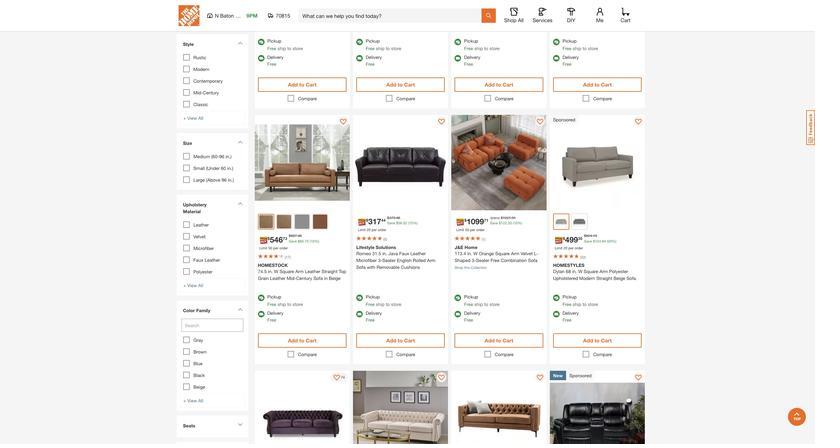 Task type: vqa. For each thing, say whether or not it's contained in the screenshot.
APPLY FOR A HOME DEPOT CONSUMER CARD
no



Task type: describe. For each thing, give the bounding box(es) containing it.
save for 499
[[585, 239, 593, 243]]

contemporary link
[[194, 78, 223, 84]]

all for third + view all link from the top of the page
[[198, 283, 203, 288]]

( up "orange"
[[482, 237, 483, 241]]

$200 - $250
[[194, 3, 218, 8]]

w for home
[[474, 251, 478, 256]]

large (above 96 in.) link
[[194, 177, 234, 183]]

71
[[485, 218, 489, 223]]

20 inside $ 373 . 46 save $ 56 . 02 ( 15 %) limit 20 per order
[[367, 228, 371, 232]]

35
[[579, 236, 583, 241]]

624
[[587, 234, 593, 238]]

eridu comtemperary 84 in. square arm faux leather button-tufted design tuxedo rectangle sofa in camel image
[[452, 371, 547, 444]]

$ 317 44
[[366, 217, 386, 226]]

74 button
[[331, 373, 349, 382]]

microfiber inside sierra lodge 88 in. brown/red pattern microfiber 4-seater english rolled arm sofa with nailheads
[[455, 13, 476, 18]]

display image for 113.4 in. w orange square arm velvet l-shaped 3-seater free combination sofa image
[[537, 119, 544, 125]]

java
[[389, 251, 398, 256]]

faux leather
[[194, 257, 220, 263]]

shop this collection link
[[455, 265, 487, 270]]

beige inside homestyles dylan 68 in. w square arm polyester upholstered modern straight beige sofa
[[614, 276, 626, 281]]

1099
[[467, 217, 485, 226]]

caret icon image for seats
[[238, 423, 243, 426]]

limit for 317
[[358, 228, 366, 232]]

4 view from the top
[[188, 398, 197, 404]]

black link
[[194, 373, 205, 378]]

homestyles dylan 68 in. w square arm polyester upholstered modern straight beige sofa
[[554, 263, 637, 281]]

polyester inside homestyles dylan 68 in. w square arm polyester upholstered modern straight beige sofa
[[610, 269, 629, 274]]

small
[[194, 166, 205, 171]]

02
[[404, 221, 408, 225]]

leather right the 'me' button
[[616, 8, 631, 13]]

arm inside j&e home 113.4 in. w orange square arm velvet l- shaped 3-seater free combination sofa shop this collection
[[512, 251, 520, 256]]

leather up velvet link
[[194, 222, 209, 228]]

all for first + view all link from the top
[[198, 16, 203, 22]]

in. inside "lifestyle solutions romeo 31.5 in. java faux leather microfiber 3-seater english rolled arm sofa with removable cushions"
[[383, 251, 388, 256]]

in. for homestyles
[[573, 269, 578, 274]]

small (under 60 in.) link
[[194, 166, 234, 171]]

baton
[[220, 12, 234, 19]]

0 horizontal spatial faux
[[194, 257, 204, 263]]

rolled inside "lifestyle solutions romeo 31.5 in. java faux leather microfiber 3-seater english rolled arm sofa with removable cushions"
[[413, 258, 426, 263]]

60 inside $ 607 . 48 save $ 60 . 75 ( 10 %) limit 50 per order
[[300, 239, 304, 243]]

( up homestyles
[[581, 255, 582, 259]]

0 vertical spatial velvet
[[194, 234, 206, 239]]

century inside the homestock 74.5 in. w square arm leather straight top grain leather mid-century sofa in beige
[[296, 276, 313, 281]]

shop inside button
[[505, 17, 517, 23]]

9pm
[[247, 12, 258, 19]]

white
[[591, 14, 603, 20]]

20 down 499
[[564, 246, 568, 250]]

+ view all for 4th + view all link
[[184, 398, 203, 404]]

( up homestock
[[285, 255, 286, 259]]

31.5
[[373, 251, 382, 256]]

5
[[385, 237, 387, 241]]

73
[[283, 236, 288, 241]]

j&e home 113.4 in. w orange square arm velvet l- shaped 3-seater free combination sofa shop this collection
[[455, 244, 539, 270]]

( inside $ 624 . 19 save $ 124 . 84 ( 20 %) limit 20 per order
[[608, 239, 609, 243]]

medium
[[194, 154, 210, 159]]

2 horizontal spatial display image
[[636, 119, 643, 125]]

gray
[[194, 338, 203, 343]]

91
[[512, 215, 516, 220]]

me
[[597, 17, 604, 23]]

combination
[[501, 258, 527, 263]]

sierra
[[455, 6, 467, 11]]

homestyles
[[554, 263, 585, 268]]

$200 - $250 link
[[194, 3, 218, 8]]

( 5 )
[[384, 237, 387, 241]]

113.4
[[455, 251, 467, 256]]

seats
[[183, 423, 195, 429]]

with inside "lifestyle solutions romeo 31.5 in. java faux leather microfiber 3-seater english rolled arm sofa with removable cushions"
[[367, 264, 376, 270]]

19
[[594, 234, 598, 238]]

( 1 )
[[482, 237, 486, 241]]

beige image
[[555, 215, 569, 229]]

brown link
[[194, 349, 207, 355]]

46
[[397, 215, 401, 220]]

upholstery
[[183, 202, 207, 208]]

wide
[[569, 8, 579, 13]]

romeo 31.5 in. java faux leather microfiber 3-seater english rolled arm sofa with removable cushions image
[[353, 115, 449, 210]]

leather left top
[[305, 269, 321, 274]]

rustic link
[[194, 55, 206, 60]]

rouge
[[236, 12, 251, 19]]

diy
[[568, 17, 576, 23]]

velvet inside j&e home 113.4 in. w orange square arm velvet l- shaped 3-seater free combination sofa shop this collection
[[521, 251, 533, 256]]

new
[[554, 373, 563, 379]]

me button
[[590, 8, 611, 23]]

pattern
[[519, 6, 534, 11]]

cushions
[[401, 264, 420, 270]]

mid- inside the homestock 74.5 in. w square arm leather straight top grain leather mid-century sofa in beige
[[287, 276, 297, 281]]

3 + view all link from the top
[[180, 279, 245, 293]]

w for dylan
[[579, 269, 583, 274]]

$ inside $ 317 44
[[366, 218, 369, 223]]

( inside $ 373 . 46 save $ 56 . 02 ( 15 %) limit 20 per order
[[409, 221, 410, 225]]

122
[[502, 221, 507, 225]]

(above
[[206, 177, 221, 183]]

%) for 317
[[414, 221, 418, 225]]

75
[[305, 239, 309, 243]]

70815
[[276, 12, 291, 19]]

display image for eridu comtemperary 84 in. square arm faux leather button-tufted design tuxedo rectangle sofa in camel image
[[537, 375, 544, 381]]

) for ( 1 )
[[485, 237, 486, 241]]

4 + view all link from the top
[[180, 394, 245, 408]]

/piece $ 1221 . 91 save $ 122 . 20 ( 10 %) limit 50 per order
[[457, 215, 523, 232]]

44
[[382, 218, 386, 223]]

( 32 )
[[581, 255, 587, 259]]

limit inside '/piece $ 1221 . 91 save $ 122 . 20 ( 10 %) limit 50 per order'
[[457, 228, 465, 232]]

1 view from the top
[[188, 16, 197, 22]]

modern inside homestyles dylan 68 in. w square arm polyester upholstered modern straight beige sofa
[[580, 276, 596, 281]]

68
[[567, 269, 572, 274]]

10 inside '/piece $ 1221 . 91 save $ 122 . 20 ( 10 %) limit 50 per order'
[[514, 221, 518, 225]]

services
[[533, 17, 553, 23]]

$ 373 . 46 save $ 56 . 02 ( 15 %) limit 20 per order
[[358, 215, 418, 232]]

seater inside "lifestyle solutions romeo 31.5 in. java faux leather microfiber 3-seater english rolled arm sofa with removable cushions"
[[383, 258, 396, 263]]

n
[[215, 12, 219, 19]]

diy button
[[561, 8, 582, 23]]

96 for (60-
[[220, 154, 225, 159]]

1 horizontal spatial in
[[564, 8, 567, 13]]

leather inside "lifestyle solutions romeo 31.5 in. java faux leather microfiber 3-seater english rolled arm sofa with removable cushions"
[[411, 251, 426, 256]]

in. inside the homestock 74.5 in. w square arm leather straight top grain leather mid-century sofa in beige
[[268, 269, 273, 274]]

caret icon image for size
[[238, 141, 243, 144]]

88
[[483, 6, 488, 11]]

save for 546
[[289, 239, 297, 243]]

save inside '/piece $ 1221 . 91 save $ 122 . 20 ( 10 %) limit 50 per order'
[[491, 221, 499, 225]]

74.5 in. w square arm leather straight top grain leather mid-century sofa in beige image
[[255, 115, 350, 210]]

caramel image
[[313, 215, 328, 229]]

square inside the homestock 74.5 in. w square arm leather straight top grain leather mid-century sofa in beige
[[280, 269, 294, 274]]

) for ( 32 )
[[586, 255, 587, 259]]

317
[[369, 217, 382, 226]]

save for 317
[[388, 221, 396, 225]]

order for 546
[[280, 246, 288, 250]]

84
[[603, 239, 607, 243]]

0 horizontal spatial beige
[[194, 384, 205, 390]]

black
[[194, 373, 205, 378]]

607
[[291, 234, 297, 238]]

sofa inside the homestock 74.5 in. w square arm leather straight top grain leather mid-century sofa in beige
[[314, 276, 323, 281]]

$200
[[194, 3, 204, 8]]

medium (60-96 in.)
[[194, 154, 232, 159]]

sofa inside "lifestyle solutions romeo 31.5 in. java faux leather microfiber 3-seater english rolled arm sofa with removable cushions"
[[357, 264, 366, 270]]

sofa inside sierra lodge 88 in. brown/red pattern microfiber 4-seater english rolled arm sofa with nailheads
[[455, 20, 465, 25]]

the home depot logo image
[[179, 5, 200, 26]]

per for 317
[[372, 228, 377, 232]]

size
[[183, 140, 192, 146]]

2 + from the top
[[184, 115, 186, 121]]

$ inside the $ 546 73
[[268, 236, 270, 241]]

this
[[465, 265, 470, 270]]

$ right "73" at the bottom of the page
[[289, 234, 291, 238]]

parksley 84.75 in. beige solid fabric 3-seat chesterfield sofa with removable cushions image
[[353, 371, 449, 444]]

with inside sierra lodge 88 in. brown/red pattern microfiber 4-seater english rolled arm sofa with nailheads
[[466, 20, 474, 25]]

all inside button
[[519, 17, 524, 23]]

( 17 )
[[285, 255, 291, 259]]

classic
[[194, 102, 208, 107]]

113.4 in. w orange square arm velvet l-shaped 3-seater free combination sofa image
[[452, 115, 547, 210]]

tan image
[[259, 215, 273, 228]]

48
[[298, 234, 302, 238]]

3 + from the top
[[184, 283, 186, 288]]

english inside sierra lodge 88 in. brown/red pattern microfiber 4-seater english rolled arm sofa with nailheads
[[496, 13, 511, 18]]

What can we help you find today? search field
[[303, 9, 482, 22]]

microfiber inside "lifestyle solutions romeo 31.5 in. java faux leather microfiber 3-seater english rolled arm sofa with removable cushions"
[[357, 258, 377, 263]]

microfiber link
[[194, 246, 214, 251]]

1 + view all link from the top
[[180, 12, 245, 26]]

0 vertical spatial mid-
[[194, 90, 203, 95]]

$ inside the $ 499 35
[[564, 236, 566, 241]]

leather down homestock
[[270, 276, 286, 281]]

round
[[580, 8, 594, 13]]

square inside j&e home 113.4 in. w orange square arm velvet l- shaped 3-seater free combination sofa shop this collection
[[496, 251, 510, 256]]

$ 499 35
[[564, 235, 583, 244]]

$ down 48
[[298, 239, 300, 243]]

gray image
[[295, 215, 310, 229]]

homestock
[[258, 263, 288, 268]]



Task type: locate. For each thing, give the bounding box(es) containing it.
1 horizontal spatial shop
[[505, 17, 517, 23]]

available shipping image
[[357, 55, 363, 62], [554, 55, 560, 62], [258, 311, 265, 318], [357, 311, 363, 318], [554, 311, 560, 318]]

20 inside '/piece $ 1221 . 91 save $ 122 . 20 ( 10 %) limit 50 per order'
[[508, 221, 512, 225]]

1 horizontal spatial faux
[[400, 251, 410, 256]]

per inside $ 607 . 48 save $ 60 . 75 ( 10 %) limit 50 per order
[[274, 246, 279, 250]]

w inside j&e home 113.4 in. w orange square arm velvet l- shaped 3-seater free combination sofa shop this collection
[[474, 251, 478, 256]]

dylan 68 in. w square arm polyester upholstered modern straight beige sofa image
[[550, 115, 646, 210]]

+ view all link down 'classic' link
[[180, 111, 245, 125]]

order for 499
[[575, 246, 584, 250]]

+ view all
[[184, 16, 203, 22], [184, 115, 203, 121], [184, 283, 203, 288], [184, 398, 203, 404]]

( down '91'
[[513, 221, 514, 225]]

%) for 546
[[315, 239, 319, 243]]

faux inside "lifestyle solutions romeo 31.5 in. java faux leather microfiber 3-seater english rolled arm sofa with removable cushions"
[[400, 251, 410, 256]]

save inside $ 624 . 19 save $ 124 . 84 ( 20 %) limit 20 per order
[[585, 239, 593, 243]]

0 horizontal spatial straight
[[322, 269, 338, 274]]

$ right 35
[[585, 234, 587, 238]]

display image for parksley 84.75 in. beige solid fabric 3-seat chesterfield sofa with removable cushions image
[[439, 375, 445, 381]]

2 vertical spatial faux
[[194, 257, 204, 263]]

Search text field
[[182, 319, 243, 332]]

in inside the homestock 74.5 in. w square arm leather straight top grain leather mid-century sofa in beige
[[324, 276, 328, 281]]

caret icon image for color family
[[238, 308, 243, 311]]

1 vertical spatial with
[[367, 264, 376, 270]]

96 for (above
[[222, 177, 227, 183]]

0 vertical spatial faux
[[605, 8, 615, 13]]

add
[[288, 81, 298, 88], [387, 81, 397, 88], [485, 81, 495, 88], [584, 81, 594, 88], [288, 337, 298, 344], [387, 337, 397, 344], [485, 337, 495, 344], [584, 337, 594, 344]]

square down "17"
[[280, 269, 294, 274]]

per inside $ 373 . 46 save $ 56 . 02 ( 15 %) limit 20 per order
[[372, 228, 377, 232]]

2 horizontal spatial microfiber
[[455, 13, 476, 18]]

view down the polyester link
[[188, 283, 197, 288]]

collection
[[471, 265, 487, 270]]

display image for romeo 31.5 in. java faux leather microfiber 3-seater english rolled arm sofa with removable cushions image
[[439, 119, 445, 125]]

save down 624
[[585, 239, 593, 243]]

in.) for medium (60-96 in.)
[[226, 154, 232, 159]]

in. for j&e
[[468, 251, 473, 256]]

microfiber down sierra
[[455, 13, 476, 18]]

0 vertical spatial english
[[496, 13, 511, 18]]

1 horizontal spatial 60
[[300, 239, 304, 243]]

1 horizontal spatial polyester
[[610, 269, 629, 274]]

order for 317
[[378, 228, 387, 232]]

sommerville blackberry velvet 3-seater chesterfield sofa with flared arms image
[[255, 371, 350, 444]]

+ view all down the polyester link
[[184, 283, 203, 288]]

1 vertical spatial english
[[397, 258, 412, 263]]

shop all button
[[504, 8, 525, 23]]

+ view all link
[[180, 12, 245, 26], [180, 111, 245, 125], [180, 279, 245, 293], [180, 394, 245, 408]]

0 horizontal spatial 10
[[311, 239, 315, 243]]

arm inside "lifestyle solutions romeo 31.5 in. java faux leather microfiber 3-seater english rolled arm sofa with removable cushions"
[[428, 258, 436, 263]]

in. down homestock
[[268, 269, 273, 274]]

1 vertical spatial rolled
[[413, 258, 426, 263]]

caret icon image inside color family link
[[238, 308, 243, 311]]

88.5
[[554, 8, 563, 13]]

1 horizontal spatial century
[[296, 276, 313, 281]]

w inside homestyles dylan 68 in. w square arm polyester upholstered modern straight beige sofa
[[579, 269, 583, 274]]

$ left '44'
[[366, 218, 369, 223]]

in. down home
[[468, 251, 473, 256]]

view
[[188, 16, 197, 22], [188, 115, 197, 121], [188, 283, 197, 288], [188, 398, 197, 404]]

view down $200
[[188, 16, 197, 22]]

w inside the homestock 74.5 in. w square arm leather straight top grain leather mid-century sofa in beige
[[274, 269, 279, 274]]

display image for 74.5 in. w square arm leather straight top grain leather mid-century sofa in beige image
[[340, 119, 347, 125]]

1 horizontal spatial velvet
[[521, 251, 533, 256]]

services button
[[533, 8, 554, 23]]

56
[[399, 221, 403, 225]]

compare
[[298, 96, 317, 101], [397, 96, 416, 101], [495, 96, 514, 101], [594, 96, 613, 101], [298, 352, 317, 357], [397, 352, 416, 357], [495, 352, 514, 357], [594, 352, 613, 357]]

1 horizontal spatial w
[[474, 251, 478, 256]]

$ down 19
[[594, 239, 596, 243]]

seater down "orange"
[[477, 258, 490, 263]]

2 horizontal spatial w
[[579, 269, 583, 274]]

lifestyle solutions romeo 31.5 in. java faux leather microfiber 3-seater english rolled arm sofa with removable cushions
[[357, 244, 436, 270]]

save inside $ 607 . 48 save $ 60 . 75 ( 10 %) limit 50 per order
[[289, 239, 297, 243]]

1 vertical spatial mid-
[[287, 276, 297, 281]]

0 horizontal spatial mid-
[[194, 90, 203, 95]]

leather up the cushions
[[411, 251, 426, 256]]

0 horizontal spatial 3-
[[378, 258, 383, 263]]

2 + view all link from the top
[[180, 111, 245, 125]]

%) inside '/piece $ 1221 . 91 save $ 122 . 20 ( 10 %) limit 50 per order'
[[518, 221, 523, 225]]

1221
[[503, 215, 511, 220]]

/piece
[[491, 215, 500, 220]]

50 down 546
[[269, 246, 273, 250]]

upholstered
[[554, 276, 579, 281]]

rustic
[[194, 55, 206, 60]]

20 down 317
[[367, 228, 371, 232]]

polyester
[[610, 269, 629, 274], [194, 269, 213, 275]]

1 vertical spatial 10
[[311, 239, 315, 243]]

0 horizontal spatial english
[[397, 258, 412, 263]]

$ right '44'
[[388, 215, 390, 220]]

per down 499
[[569, 246, 574, 250]]

(60-
[[211, 154, 220, 159]]

1 vertical spatial in.)
[[228, 166, 234, 171]]

english down brown/red
[[496, 13, 511, 18]]

caret icon image inside seats "link"
[[238, 423, 243, 426]]

leather down microfiber link
[[205, 257, 220, 263]]

1 horizontal spatial mid-
[[287, 276, 297, 281]]

+ view all down $200
[[184, 16, 203, 22]]

delivery free
[[268, 54, 284, 67], [366, 54, 382, 67], [465, 54, 481, 67], [563, 54, 579, 67], [268, 310, 284, 323], [366, 310, 382, 323], [465, 310, 481, 323], [563, 310, 579, 323]]

pickup free ship to store
[[268, 38, 303, 51], [366, 38, 402, 51], [465, 38, 500, 51], [563, 38, 599, 51], [268, 294, 303, 307], [366, 294, 402, 307], [465, 294, 500, 307], [563, 294, 599, 307]]

546
[[270, 235, 283, 244]]

save down 373
[[388, 221, 396, 225]]

1 horizontal spatial straight
[[597, 276, 613, 281]]

arm inside homestyles dylan 68 in. w square arm polyester upholstered modern straight beige sofa
[[600, 269, 609, 274]]

pickup
[[268, 38, 282, 44], [366, 38, 380, 44], [465, 38, 479, 44], [563, 38, 577, 44], [268, 294, 282, 300], [366, 294, 380, 300], [465, 294, 479, 300], [563, 294, 577, 300]]

0 horizontal spatial microfiber
[[194, 246, 214, 251]]

1 horizontal spatial english
[[496, 13, 511, 18]]

faux up the polyester link
[[194, 257, 204, 263]]

1 vertical spatial century
[[296, 276, 313, 281]]

1 vertical spatial shop
[[455, 265, 464, 270]]

(under
[[206, 166, 220, 171]]

0 horizontal spatial velvet
[[194, 234, 206, 239]]

1 vertical spatial 60
[[300, 239, 304, 243]]

velvet down leather link
[[194, 234, 206, 239]]

0 vertical spatial microfiber
[[455, 13, 476, 18]]

small (under 60 in.)
[[194, 166, 234, 171]]

0 vertical spatial straight
[[322, 269, 338, 274]]

solutions
[[376, 244, 397, 250]]

$ down 46
[[397, 221, 399, 225]]

family
[[196, 308, 211, 313]]

0 vertical spatial sponsored
[[554, 117, 576, 123]]

in.) right (60-
[[226, 154, 232, 159]]

save down the /piece
[[491, 221, 499, 225]]

available for pickup image
[[258, 39, 265, 45], [357, 39, 363, 45], [455, 39, 462, 45], [554, 39, 560, 45], [258, 295, 265, 301], [357, 295, 363, 301], [455, 295, 462, 301]]

in. down solutions
[[383, 251, 388, 256]]

sponsored
[[554, 117, 576, 123], [570, 373, 592, 379]]

0 horizontal spatial 50
[[269, 246, 273, 250]]

1 + from the top
[[184, 16, 186, 22]]

square inside homestyles dylan 68 in. w square arm polyester upholstered modern straight beige sofa
[[584, 269, 599, 274]]

96 right '(above'
[[222, 177, 227, 183]]

0 horizontal spatial rolled
[[413, 258, 426, 263]]

limit inside $ 607 . 48 save $ 60 . 75 ( 10 %) limit 50 per order
[[260, 246, 268, 250]]

per down 317
[[372, 228, 377, 232]]

50 inside '/piece $ 1221 . 91 save $ 122 . 20 ( 10 %) limit 50 per order'
[[466, 228, 470, 232]]

classic link
[[194, 102, 208, 107]]

0 horizontal spatial shop
[[455, 265, 464, 270]]

20 right 122
[[508, 221, 512, 225]]

3- up shop this collection link
[[472, 258, 477, 263]]

straight inside homestyles dylan 68 in. w square arm polyester upholstered modern straight beige sofa
[[597, 276, 613, 281]]

1 vertical spatial in
[[586, 14, 590, 20]]

1 horizontal spatial 3-
[[472, 258, 477, 263]]

available for pickup image
[[554, 295, 560, 301]]

romeo
[[357, 251, 371, 256]]

3 view from the top
[[188, 283, 197, 288]]

modern down 32 on the bottom right
[[580, 276, 596, 281]]

96 up small (under 60 in.) link
[[220, 154, 225, 159]]

all down pattern
[[519, 17, 524, 23]]

tan - chair/loveseat/sofa image
[[277, 215, 292, 229]]

60
[[221, 166, 226, 171], [300, 239, 304, 243]]

straight inside the homestock 74.5 in. w square arm leather straight top grain leather mid-century sofa in beige
[[322, 269, 338, 274]]

50 inside $ 607 . 48 save $ 60 . 75 ( 10 %) limit 50 per order
[[269, 246, 273, 250]]

large
[[194, 177, 205, 183]]

1 horizontal spatial with
[[466, 20, 474, 25]]

caret icon image
[[238, 42, 243, 45], [238, 141, 243, 144], [238, 202, 243, 205], [238, 308, 243, 311], [238, 423, 243, 426]]

2 horizontal spatial faux
[[605, 8, 615, 13]]

faux right java on the bottom left of the page
[[400, 251, 410, 256]]

0 vertical spatial 10
[[514, 221, 518, 225]]

1 + view all from the top
[[184, 16, 203, 22]]

%) inside $ 607 . 48 save $ 60 . 75 ( 10 %) limit 50 per order
[[315, 239, 319, 243]]

rolled up the cushions
[[413, 258, 426, 263]]

upholstery material link
[[180, 198, 245, 220]]

0 horizontal spatial in
[[324, 276, 328, 281]]

4 caret icon image from the top
[[238, 308, 243, 311]]

brown
[[194, 349, 207, 355]]

1 vertical spatial 50
[[269, 246, 273, 250]]

1 vertical spatial straight
[[597, 276, 613, 281]]

save down '607'
[[289, 239, 297, 243]]

74.5
[[258, 269, 267, 274]]

caret icon image for style
[[238, 42, 243, 45]]

caret icon image inside style link
[[238, 42, 243, 45]]

1 vertical spatial faux
[[400, 251, 410, 256]]

0 vertical spatial in.)
[[226, 154, 232, 159]]

all for 4th + view all link
[[198, 398, 203, 404]]

0 vertical spatial shop
[[505, 17, 517, 23]]

0 horizontal spatial with
[[367, 264, 376, 270]]

in. right the 88
[[489, 6, 494, 11]]

dylan
[[554, 269, 565, 274]]

seater up removable
[[383, 258, 396, 263]]

4 + from the top
[[184, 398, 186, 404]]

medium (60-96 in.) link
[[194, 154, 232, 159]]

%) right 84
[[613, 239, 617, 243]]

limit up homestyles
[[555, 246, 563, 250]]

0 horizontal spatial 60
[[221, 166, 226, 171]]

+ view all link down $250
[[180, 12, 245, 26]]

) down $ 624 . 19 save $ 124 . 84 ( 20 %) limit 20 per order on the right of page
[[586, 255, 587, 259]]

1 horizontal spatial microfiber
[[357, 258, 377, 263]]

display image inside the 74 dropdown button
[[334, 375, 340, 381]]

all down the polyester link
[[198, 283, 203, 288]]

limit inside $ 624 . 19 save $ 124 . 84 ( 20 %) limit 20 per order
[[555, 246, 563, 250]]

1 caret icon image from the top
[[238, 42, 243, 45]]

%) right the 02
[[414, 221, 418, 225]]

sofa inside j&e home 113.4 in. w orange square arm velvet l- shaped 3-seater free combination sofa shop this collection
[[529, 258, 538, 263]]

1 horizontal spatial 50
[[466, 228, 470, 232]]

499
[[566, 235, 579, 244]]

in. for sierra
[[489, 6, 494, 11]]

free inside j&e home 113.4 in. w orange square arm velvet l- shaped 3-seater free combination sofa shop this collection
[[491, 258, 500, 263]]

1 3- from the left
[[378, 258, 383, 263]]

) down $ 607 . 48 save $ 60 . 75 ( 10 %) limit 50 per order
[[290, 255, 291, 259]]

rolled down pattern
[[512, 13, 525, 18]]

square
[[496, 251, 510, 256], [280, 269, 294, 274], [584, 269, 599, 274]]

3- down 31.5
[[378, 258, 383, 263]]

in.) right (under
[[228, 166, 234, 171]]

home
[[465, 244, 478, 250]]

view down 'classic' link
[[188, 115, 197, 121]]

10 down '91'
[[514, 221, 518, 225]]

in.) for large (above 96 in.)
[[228, 177, 234, 183]]

delivery
[[268, 54, 284, 60], [366, 54, 382, 60], [465, 54, 481, 60], [563, 54, 579, 60], [268, 310, 284, 316], [366, 310, 382, 316], [465, 310, 481, 316], [563, 310, 579, 316]]

+ view all for third + view all link from the top of the page
[[184, 283, 203, 288]]

$ inside $ 1099 71
[[465, 218, 467, 223]]

seater up nailheads
[[481, 13, 495, 18]]

beige inside the homestock 74.5 in. w square arm leather straight top grain leather mid-century sofa in beige
[[329, 276, 341, 281]]

$ 1099 71
[[465, 217, 489, 226]]

0 vertical spatial 60
[[221, 166, 226, 171]]

79 in. slope arm faux leather l-shaped with cup holder and storage reclining sofa in black image
[[550, 371, 646, 444]]

lifestyle
[[357, 244, 375, 250]]

0 horizontal spatial square
[[280, 269, 294, 274]]

(
[[409, 221, 410, 225], [513, 221, 514, 225], [384, 237, 385, 241], [482, 237, 483, 241], [310, 239, 311, 243], [608, 239, 609, 243], [285, 255, 286, 259], [581, 255, 582, 259]]

per for 499
[[569, 246, 574, 250]]

color family
[[183, 308, 211, 313]]

5 caret icon image from the top
[[238, 423, 243, 426]]

sofa inside homestyles dylan 68 in. w square arm polyester upholstered modern straight beige sofa
[[627, 276, 637, 281]]

1 vertical spatial velvet
[[521, 251, 533, 256]]

limit up lifestyle
[[358, 228, 366, 232]]

$ up 122
[[501, 215, 503, 220]]

cart link
[[619, 8, 633, 23]]

leather right air
[[611, 14, 626, 20]]

velvet left l-
[[521, 251, 533, 256]]

per inside $ 624 . 19 save $ 124 . 84 ( 20 %) limit 20 per order
[[569, 246, 574, 250]]

1 vertical spatial microfiber
[[194, 246, 214, 251]]

) for ( 17 )
[[290, 255, 291, 259]]

0 horizontal spatial w
[[274, 269, 279, 274]]

limit for 546
[[260, 246, 268, 250]]

order down "73" at the bottom of the page
[[280, 246, 288, 250]]

faux up air
[[605, 8, 615, 13]]

%) right 122
[[518, 221, 523, 225]]

20 right 84
[[609, 239, 613, 243]]

microfiber down 'romeo'
[[357, 258, 377, 263]]

rolled inside sierra lodge 88 in. brown/red pattern microfiber 4-seater english rolled arm sofa with nailheads
[[512, 13, 525, 18]]

all down classic
[[198, 115, 203, 121]]

to
[[288, 46, 292, 51], [386, 46, 390, 51], [485, 46, 489, 51], [583, 46, 587, 51], [300, 81, 305, 88], [398, 81, 403, 88], [497, 81, 502, 88], [595, 81, 600, 88], [288, 302, 292, 307], [386, 302, 390, 307], [485, 302, 489, 307], [583, 302, 587, 307], [300, 337, 305, 344], [398, 337, 403, 344], [497, 337, 502, 344], [595, 337, 600, 344]]

1 vertical spatial sponsored
[[570, 373, 592, 379]]

caret icon image inside upholstery material link
[[238, 202, 243, 205]]

+ view all for first + view all link from the top
[[184, 16, 203, 22]]

0 vertical spatial century
[[203, 90, 219, 95]]

all
[[198, 16, 203, 22], [519, 17, 524, 23], [198, 115, 203, 121], [198, 283, 203, 288], [198, 398, 203, 404]]

seater inside j&e home 113.4 in. w orange square arm velvet l- shaped 3-seater free combination sofa shop this collection
[[477, 258, 490, 263]]

0 horizontal spatial century
[[203, 90, 219, 95]]

%) inside $ 373 . 46 save $ 56 . 02 ( 15 %) limit 20 per order
[[414, 221, 418, 225]]

$ down the /piece
[[500, 221, 502, 225]]

( up solutions
[[384, 237, 385, 241]]

2 view from the top
[[188, 115, 197, 121]]

caret icon image inside the size link
[[238, 141, 243, 144]]

mid-century
[[194, 90, 219, 95]]

grain
[[258, 276, 269, 281]]

english inside "lifestyle solutions romeo 31.5 in. java faux leather microfiber 3-seater english rolled arm sofa with removable cushions"
[[397, 258, 412, 263]]

color family link
[[180, 304, 245, 319]]

4 + view all from the top
[[184, 398, 203, 404]]

rectangle
[[554, 14, 574, 20]]

feedback link image
[[807, 110, 816, 145]]

upholstery material
[[183, 202, 207, 214]]

32
[[582, 255, 586, 259]]

per inside '/piece $ 1221 . 91 save $ 122 . 20 ( 10 %) limit 50 per order'
[[471, 228, 476, 232]]

top
[[339, 269, 347, 274]]

1 horizontal spatial 10
[[514, 221, 518, 225]]

) up "orange"
[[485, 237, 486, 241]]

order down $ 1099 71
[[477, 228, 485, 232]]

$ 607 . 48 save $ 60 . 75 ( 10 %) limit 50 per order
[[260, 234, 319, 250]]

10 inside $ 607 . 48 save $ 60 . 75 ( 10 %) limit 50 per order
[[311, 239, 315, 243]]

add to cart
[[288, 81, 317, 88], [387, 81, 415, 88], [485, 81, 514, 88], [584, 81, 612, 88], [288, 337, 317, 344], [387, 337, 415, 344], [485, 337, 514, 344], [584, 337, 612, 344]]

0 horizontal spatial polyester
[[194, 269, 213, 275]]

) for ( 5 )
[[387, 237, 387, 241]]

in.) for small (under 60 in.)
[[228, 166, 234, 171]]

available shipping image
[[258, 55, 265, 62], [455, 55, 462, 62], [455, 311, 462, 318]]

arm inside 88.5 in wide round arm faux leather rectangle sofa in white air leather
[[595, 8, 604, 13]]

style
[[183, 41, 194, 47]]

shop all
[[505, 17, 524, 23]]

0 vertical spatial in
[[564, 8, 567, 13]]

in.) right '(above'
[[228, 177, 234, 183]]

order down '44'
[[378, 228, 387, 232]]

mid- up classic
[[194, 90, 203, 95]]

%) for 499
[[613, 239, 617, 243]]

( inside $ 607 . 48 save $ 60 . 75 ( 10 %) limit 50 per order
[[310, 239, 311, 243]]

shop
[[505, 17, 517, 23], [455, 265, 464, 270]]

3- inside j&e home 113.4 in. w orange square arm velvet l- shaped 3-seater free combination sofa shop this collection
[[472, 258, 477, 263]]

+ view all for 3rd + view all link from the bottom of the page
[[184, 115, 203, 121]]

with down lodge
[[466, 20, 474, 25]]

order inside '/piece $ 1221 . 91 save $ 122 . 20 ( 10 %) limit 50 per order'
[[477, 228, 485, 232]]

square down ( 32 )
[[584, 269, 599, 274]]

2 horizontal spatial beige
[[614, 276, 626, 281]]

+ view all down beige link
[[184, 398, 203, 404]]

( inside '/piece $ 1221 . 91 save $ 122 . 20 ( 10 %) limit 50 per order'
[[513, 221, 514, 225]]

caret icon image for upholstery material
[[238, 202, 243, 205]]

74
[[341, 375, 345, 379]]

sofa inside 88.5 in wide round arm faux leather rectangle sofa in white air leather
[[576, 14, 585, 20]]

2 vertical spatial in
[[324, 276, 328, 281]]

order inside $ 607 . 48 save $ 60 . 75 ( 10 %) limit 50 per order
[[280, 246, 288, 250]]

in. inside sierra lodge 88 in. brown/red pattern microfiber 4-seater english rolled arm sofa with nailheads
[[489, 6, 494, 11]]

brown/red
[[495, 6, 518, 11]]

+ view all link down beige link
[[180, 394, 245, 408]]

square up combination
[[496, 251, 510, 256]]

1 vertical spatial 96
[[222, 177, 227, 183]]

limit for 499
[[555, 246, 563, 250]]

in. inside homestyles dylan 68 in. w square arm polyester upholstered modern straight beige sofa
[[573, 269, 578, 274]]

mid- down ( 17 )
[[287, 276, 297, 281]]

order down 35
[[575, 246, 584, 250]]

10
[[514, 221, 518, 225], [311, 239, 315, 243]]

all for 3rd + view all link from the bottom of the page
[[198, 115, 203, 121]]

( right 84
[[608, 239, 609, 243]]

)
[[387, 237, 387, 241], [485, 237, 486, 241], [290, 255, 291, 259], [586, 255, 587, 259]]

english up the cushions
[[397, 258, 412, 263]]

in. right 68
[[573, 269, 578, 274]]

contemporary
[[194, 78, 223, 84]]

1 horizontal spatial display image
[[537, 375, 544, 381]]

%)
[[414, 221, 418, 225], [518, 221, 523, 225], [315, 239, 319, 243], [613, 239, 617, 243]]

2 horizontal spatial in
[[586, 14, 590, 20]]

beige
[[329, 276, 341, 281], [614, 276, 626, 281], [194, 384, 205, 390]]

+
[[184, 16, 186, 22], [184, 115, 186, 121], [184, 283, 186, 288], [184, 398, 186, 404]]

1 horizontal spatial beige
[[329, 276, 341, 281]]

modern down rustic link
[[194, 66, 210, 72]]

2 caret icon image from the top
[[238, 141, 243, 144]]

order inside $ 624 . 19 save $ 124 . 84 ( 20 %) limit 20 per order
[[575, 246, 584, 250]]

$ 546 73
[[268, 235, 288, 244]]

order inside $ 373 . 46 save $ 56 . 02 ( 15 %) limit 20 per order
[[378, 228, 387, 232]]

microfiber up faux leather link
[[194, 246, 214, 251]]

3 caret icon image from the top
[[238, 202, 243, 205]]

seater inside sierra lodge 88 in. brown/red pattern microfiber 4-seater english rolled arm sofa with nailheads
[[481, 13, 495, 18]]

limit inside $ 373 . 46 save $ 56 . 02 ( 15 %) limit 20 per order
[[358, 228, 366, 232]]

1 horizontal spatial modern
[[580, 276, 596, 281]]

2 vertical spatial microfiber
[[357, 258, 377, 263]]

0 vertical spatial rolled
[[512, 13, 525, 18]]

limit up j&e
[[457, 228, 465, 232]]

english
[[496, 13, 511, 18], [397, 258, 412, 263]]

2 3- from the left
[[472, 258, 477, 263]]

with
[[466, 20, 474, 25], [367, 264, 376, 270]]

seats link
[[180, 419, 245, 434]]

arm inside sierra lodge 88 in. brown/red pattern microfiber 4-seater english rolled arm sofa with nailheads
[[526, 13, 534, 18]]

) up solutions
[[387, 237, 387, 241]]

all down beige link
[[198, 398, 203, 404]]

air
[[604, 14, 609, 20]]

display image
[[439, 119, 445, 125], [537, 119, 544, 125], [334, 375, 340, 381], [439, 375, 445, 381], [636, 375, 643, 381]]

3 + view all from the top
[[184, 283, 203, 288]]

2 + view all from the top
[[184, 115, 203, 121]]

( right 75
[[310, 239, 311, 243]]

arm inside the homestock 74.5 in. w square arm leather straight top grain leather mid-century sofa in beige
[[296, 269, 304, 274]]

0 vertical spatial modern
[[194, 66, 210, 72]]

display image
[[340, 119, 347, 125], [636, 119, 643, 125], [537, 375, 544, 381]]

$ left "73" at the bottom of the page
[[268, 236, 270, 241]]

0 vertical spatial 96
[[220, 154, 225, 159]]

faux inside 88.5 in wide round arm faux leather rectangle sofa in white air leather
[[605, 8, 615, 13]]

in. inside j&e home 113.4 in. w orange square arm velvet l- shaped 3-seater free combination sofa shop this collection
[[468, 251, 473, 256]]

0 horizontal spatial display image
[[340, 119, 347, 125]]

seater
[[481, 13, 495, 18], [383, 258, 396, 263], [477, 258, 490, 263]]

2 vertical spatial in.)
[[228, 177, 234, 183]]

shop inside j&e home 113.4 in. w orange square arm velvet l- shaped 3-seater free combination sofa shop this collection
[[455, 265, 464, 270]]

gray image
[[573, 215, 587, 229]]

96
[[220, 154, 225, 159], [222, 177, 227, 183]]

3-
[[378, 258, 383, 263], [472, 258, 477, 263]]

88.5 in wide round arm faux leather rectangle sofa in white air leather link
[[554, 7, 643, 21]]

1 vertical spatial modern
[[580, 276, 596, 281]]

2 horizontal spatial square
[[584, 269, 599, 274]]

beige link
[[194, 384, 205, 390]]

0 vertical spatial with
[[466, 20, 474, 25]]

10 right 75
[[311, 239, 315, 243]]

w down home
[[474, 251, 478, 256]]

view down beige link
[[188, 398, 197, 404]]

+ view all down classic
[[184, 115, 203, 121]]

sofa
[[576, 14, 585, 20], [455, 20, 465, 25], [529, 258, 538, 263], [357, 264, 366, 270], [314, 276, 323, 281], [627, 276, 637, 281]]

3- inside "lifestyle solutions romeo 31.5 in. java faux leather microfiber 3-seater english rolled arm sofa with removable cushions"
[[378, 258, 383, 263]]

1 horizontal spatial square
[[496, 251, 510, 256]]

save inside $ 373 . 46 save $ 56 . 02 ( 15 %) limit 20 per order
[[388, 221, 396, 225]]

1 horizontal spatial rolled
[[512, 13, 525, 18]]

orange
[[479, 251, 495, 256]]

%) inside $ 624 . 19 save $ 124 . 84 ( 20 %) limit 20 per order
[[613, 239, 617, 243]]

per down 1099
[[471, 228, 476, 232]]

1
[[483, 237, 485, 241]]

per for 546
[[274, 246, 279, 250]]

0 vertical spatial 50
[[466, 228, 470, 232]]

0 horizontal spatial modern
[[194, 66, 210, 72]]



